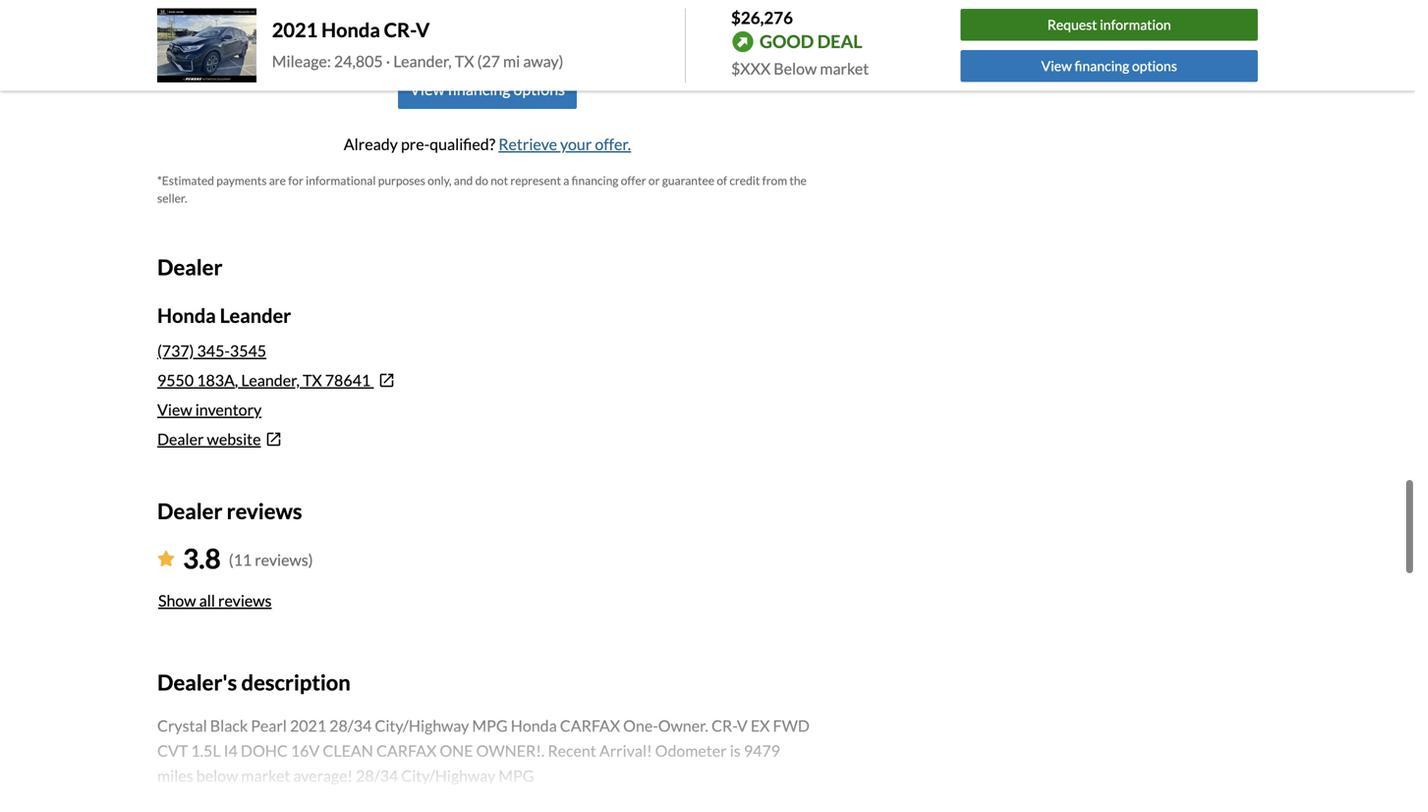Task type: vqa. For each thing, say whether or not it's contained in the screenshot.
7.9
no



Task type: describe. For each thing, give the bounding box(es) containing it.
is
[[730, 742, 741, 761]]

mi
[[503, 51, 520, 71]]

9550
[[157, 371, 194, 390]]

qualified?
[[430, 135, 495, 154]]

not
[[491, 174, 508, 188]]

i4
[[224, 742, 238, 761]]

the
[[790, 174, 807, 188]]

dealer for dealer
[[157, 255, 223, 280]]

3545
[[230, 342, 266, 361]]

dealer reviews
[[157, 499, 302, 524]]

(737)
[[157, 342, 194, 361]]

leander
[[220, 304, 291, 328]]

represent
[[510, 174, 561, 188]]

crystal black pearl 2021 28/34 city/highway mpg honda carfax one-owner. cr-v ex fwd cvt 1.5l i4 dohc 16v clean carfax one owner!.  recent arrival! odometer is 9479 miles below market average! 28/34 city/highway mpg
[[157, 717, 810, 786]]

financing for leftmost view financing options "button"
[[448, 80, 510, 99]]

honda leander
[[157, 304, 291, 328]]

(27
[[477, 51, 500, 71]]

0 vertical spatial 28/34
[[329, 717, 372, 736]]

reviews inside button
[[218, 592, 272, 611]]

cvt
[[157, 742, 188, 761]]

*estimated payments are for informational purposes only, and do not represent a financing offer or guarantee of credit from the seller.
[[157, 174, 807, 206]]

dealer's description
[[157, 670, 351, 696]]

one
[[440, 742, 473, 761]]

or
[[649, 174, 660, 188]]

1 vertical spatial pre-
[[401, 135, 430, 154]]

request
[[1048, 16, 1097, 33]]

rates.
[[732, 33, 770, 52]]

honda leander link
[[157, 304, 291, 328]]

credit
[[730, 174, 760, 188]]

seller.
[[157, 191, 187, 206]]

1 vertical spatial leander,
[[241, 371, 300, 390]]

website
[[207, 430, 261, 449]]

,
[[235, 371, 238, 390]]

qualification
[[386, 33, 472, 52]]

(737) 345-3545
[[157, 342, 266, 361]]

*estimated
[[157, 174, 214, 188]]

tx inside 2021 honda cr-v mileage: 24,805 · leander, tx (27 mi away)
[[455, 51, 474, 71]]

ex
[[751, 717, 770, 736]]

average!
[[293, 767, 353, 786]]

(737) 345-3545 link
[[157, 342, 266, 361]]

$xxx
[[731, 59, 771, 78]]

now
[[531, 33, 560, 52]]

request information
[[1048, 16, 1171, 33]]

2 vertical spatial view
[[157, 401, 192, 420]]

9479
[[744, 742, 780, 761]]

retrieve
[[498, 135, 557, 154]]

fwd
[[773, 717, 810, 736]]

offer
[[621, 174, 646, 188]]

below
[[774, 59, 817, 78]]

odometer
[[655, 742, 727, 761]]

owner!.
[[476, 742, 545, 761]]

(11
[[229, 551, 252, 570]]

1.5l
[[191, 742, 221, 761]]

description
[[241, 670, 351, 696]]

1 vertical spatial city/highway
[[401, 767, 496, 786]]

v inside crystal black pearl 2021 28/34 city/highway mpg honda carfax one-owner. cr-v ex fwd cvt 1.5l i4 dohc 16v clean carfax one owner!.  recent arrival! odometer is 9479 miles below market average! 28/34 city/highway mpg
[[737, 717, 748, 736]]

a inside *estimated payments are for informational purposes only, and do not represent a financing offer or guarantee of credit from the seller.
[[563, 174, 569, 188]]

view inventory
[[157, 401, 262, 420]]

request information button
[[961, 9, 1258, 41]]

from
[[762, 174, 787, 188]]

0 vertical spatial market
[[820, 59, 869, 78]]

1 vertical spatial your
[[560, 135, 592, 154]]

3.8
[[183, 542, 221, 575]]

3.8 (11 reviews)
[[183, 542, 313, 575]]

good
[[760, 31, 814, 52]]

1 horizontal spatial view financing options button
[[961, 50, 1258, 82]]

offer.
[[595, 135, 631, 154]]

one-
[[623, 717, 658, 736]]

cr- inside 2021 honda cr-v mileage: 24,805 · leander, tx (27 mi away)
[[384, 18, 416, 42]]

cr- inside crystal black pearl 2021 28/34 city/highway mpg honda carfax one-owner. cr-v ex fwd cvt 1.5l i4 dohc 16v clean carfax one owner!.  recent arrival! odometer is 9479 miles below market average! 28/34 city/highway mpg
[[711, 717, 737, 736]]

0 horizontal spatial view financing options button
[[398, 70, 577, 109]]

v inside 2021 honda cr-v mileage: 24,805 · leander, tx (27 mi away)
[[416, 18, 430, 42]]

24,805
[[334, 51, 383, 71]]

2021 inside crystal black pearl 2021 28/34 city/highway mpg honda carfax one-owner. cr-v ex fwd cvt 1.5l i4 dohc 16v clean carfax one owner!.  recent arrival! odometer is 9479 miles below market average! 28/34 city/highway mpg
[[290, 717, 326, 736]]

information
[[1100, 16, 1171, 33]]

show all reviews
[[158, 592, 272, 611]]

already
[[344, 135, 398, 154]]

good?
[[251, 33, 292, 52]]

submit
[[295, 33, 344, 52]]

crystal
[[157, 717, 207, 736]]

are
[[269, 174, 286, 188]]

leander, inside 2021 honda cr-v mileage: 24,805 · leander, tx (27 mi away)
[[393, 51, 452, 71]]

honda inside crystal black pearl 2021 28/34 city/highway mpg honda carfax one-owner. cr-v ex fwd cvt 1.5l i4 dohc 16v clean carfax one owner!.  recent arrival! odometer is 9479 miles below market average! 28/34 city/highway mpg
[[511, 717, 557, 736]]

sound
[[205, 33, 248, 52]]



Task type: locate. For each thing, give the bounding box(es) containing it.
0 horizontal spatial honda
[[157, 304, 216, 328]]

0 horizontal spatial market
[[241, 767, 290, 786]]

financing left 'offer'
[[572, 174, 619, 188]]

honda inside 2021 honda cr-v mileage: 24,805 · leander, tx (27 mi away)
[[321, 18, 380, 42]]

star image
[[157, 551, 175, 567]]

2 dealer from the top
[[157, 430, 204, 449]]

1 horizontal spatial options
[[1132, 57, 1177, 74]]

9550 183a , leander, tx 78641
[[157, 371, 371, 390]]

purposes
[[378, 174, 425, 188]]

0 vertical spatial leander,
[[393, 51, 452, 71]]

1 horizontal spatial leander,
[[393, 51, 452, 71]]

leander, right ,
[[241, 371, 300, 390]]

dealer website link
[[157, 428, 818, 452]]

2 vertical spatial financing
[[572, 174, 619, 188]]

show all reviews button
[[157, 580, 273, 623]]

dealer up honda leander
[[157, 255, 223, 280]]

view financing options button down request information button at right
[[961, 50, 1258, 82]]

1 vertical spatial v
[[737, 717, 748, 736]]

dealer for dealer website
[[157, 430, 204, 449]]

0 vertical spatial reviews
[[227, 499, 302, 524]]

1 vertical spatial view financing options
[[410, 80, 565, 99]]

2 vertical spatial honda
[[511, 717, 557, 736]]

v
[[416, 18, 430, 42], [737, 717, 748, 736]]

16v
[[291, 742, 320, 761]]

and
[[454, 174, 473, 188]]

1 horizontal spatial honda
[[321, 18, 380, 42]]

0 horizontal spatial view
[[157, 401, 192, 420]]

0 vertical spatial honda
[[321, 18, 380, 42]]

dealer up 3.8
[[157, 499, 223, 524]]

cr- up is
[[711, 717, 737, 736]]

recent
[[548, 742, 596, 761]]

miles
[[157, 767, 193, 786]]

guarantee
[[662, 174, 714, 188]]

options down information
[[1132, 57, 1177, 74]]

view financing options button down sound good? submit a pre-qualification request now to get your personalized rates.
[[398, 70, 577, 109]]

payments
[[216, 174, 267, 188]]

retrieve your offer. link
[[498, 135, 631, 154]]

financing down (27
[[448, 80, 510, 99]]

0 horizontal spatial leander,
[[241, 371, 300, 390]]

0 vertical spatial mpg
[[472, 717, 508, 736]]

pre- up purposes at the left of the page
[[401, 135, 430, 154]]

inventory
[[195, 401, 262, 420]]

view financing options down (27
[[410, 80, 565, 99]]

0 horizontal spatial v
[[416, 18, 430, 42]]

1 vertical spatial 2021
[[290, 717, 326, 736]]

options down away)
[[513, 80, 565, 99]]

1 vertical spatial options
[[513, 80, 565, 99]]

market
[[820, 59, 869, 78], [241, 767, 290, 786]]

below
[[196, 767, 238, 786]]

1 vertical spatial 28/34
[[356, 767, 398, 786]]

0 vertical spatial tx
[[455, 51, 474, 71]]

options
[[1132, 57, 1177, 74], [513, 80, 565, 99]]

2021 up 16v
[[290, 717, 326, 736]]

0 vertical spatial financing
[[1075, 57, 1129, 74]]

honda
[[321, 18, 380, 42], [157, 304, 216, 328], [511, 717, 557, 736]]

0 horizontal spatial tx
[[303, 371, 322, 390]]

deal
[[817, 31, 862, 52]]

only,
[[428, 174, 452, 188]]

personalized
[[641, 33, 729, 52]]

1 vertical spatial a
[[563, 174, 569, 188]]

dealer's
[[157, 670, 237, 696]]

0 vertical spatial dealer
[[157, 255, 223, 280]]

mpg down owner!.
[[499, 767, 534, 786]]

market down deal
[[820, 59, 869, 78]]

0 vertical spatial a
[[347, 33, 355, 52]]

0 vertical spatial options
[[1132, 57, 1177, 74]]

2021
[[272, 18, 318, 42], [290, 717, 326, 736]]

view inventory link
[[157, 401, 262, 420]]

all
[[199, 592, 215, 611]]

28/34
[[329, 717, 372, 736], [356, 767, 398, 786]]

1 vertical spatial view
[[410, 80, 445, 99]]

tx left 78641
[[303, 371, 322, 390]]

mileage:
[[272, 51, 331, 71]]

0 horizontal spatial your
[[560, 135, 592, 154]]

city/highway down one
[[401, 767, 496, 786]]

2021 honda cr-v image
[[157, 8, 256, 83]]

·
[[386, 51, 390, 71]]

a right represent
[[563, 174, 569, 188]]

0 vertical spatial your
[[606, 33, 638, 52]]

0 horizontal spatial view financing options
[[410, 80, 565, 99]]

0 vertical spatial city/highway
[[375, 717, 469, 736]]

financing inside *estimated payments are for informational purposes only, and do not represent a financing offer or guarantee of credit from the seller.
[[572, 174, 619, 188]]

1 horizontal spatial pre-
[[401, 135, 430, 154]]

0 horizontal spatial carfax
[[376, 742, 437, 761]]

1 vertical spatial tx
[[303, 371, 322, 390]]

2021 up mileage: on the top left of the page
[[272, 18, 318, 42]]

view down the request
[[1041, 57, 1072, 74]]

1 horizontal spatial market
[[820, 59, 869, 78]]

345-
[[197, 342, 230, 361]]

honda up owner!.
[[511, 717, 557, 736]]

your
[[606, 33, 638, 52], [560, 135, 592, 154]]

1 horizontal spatial financing
[[572, 174, 619, 188]]

1 vertical spatial cr-
[[711, 717, 737, 736]]

reviews
[[227, 499, 302, 524], [218, 592, 272, 611]]

cr- up ·
[[384, 18, 416, 42]]

sound good? submit a pre-qualification request now to get your personalized rates.
[[205, 33, 770, 52]]

183a
[[197, 371, 235, 390]]

request
[[475, 33, 528, 52]]

dealer website
[[157, 430, 261, 449]]

financing
[[1075, 57, 1129, 74], [448, 80, 510, 99], [572, 174, 619, 188]]

1 vertical spatial mpg
[[499, 767, 534, 786]]

pre-
[[358, 33, 386, 52], [401, 135, 430, 154]]

arrival!
[[599, 742, 652, 761]]

1 vertical spatial financing
[[448, 80, 510, 99]]

dealer
[[157, 255, 223, 280], [157, 430, 204, 449], [157, 499, 223, 524]]

a right submit
[[347, 33, 355, 52]]

1 vertical spatial market
[[241, 767, 290, 786]]

3 dealer from the top
[[157, 499, 223, 524]]

pre- right submit
[[358, 33, 386, 52]]

for
[[288, 174, 303, 188]]

dealer for dealer reviews
[[157, 499, 223, 524]]

1 horizontal spatial view financing options
[[1041, 57, 1177, 74]]

view financing options button
[[961, 50, 1258, 82], [398, 70, 577, 109]]

options for leftmost view financing options "button"
[[513, 80, 565, 99]]

financing down request information button at right
[[1075, 57, 1129, 74]]

black
[[210, 717, 248, 736]]

1 dealer from the top
[[157, 255, 223, 280]]

1 horizontal spatial your
[[606, 33, 638, 52]]

show
[[158, 592, 196, 611]]

1 horizontal spatial carfax
[[560, 717, 620, 736]]

0 vertical spatial v
[[416, 18, 430, 42]]

reviews right all at the left bottom of page
[[218, 592, 272, 611]]

carfax left one
[[376, 742, 437, 761]]

pearl
[[251, 717, 287, 736]]

options for rightmost view financing options "button"
[[1132, 57, 1177, 74]]

clean
[[323, 742, 373, 761]]

your right get
[[606, 33, 638, 52]]

already pre-qualified? retrieve your offer.
[[344, 135, 631, 154]]

leander, right ·
[[393, 51, 452, 71]]

1 horizontal spatial view
[[410, 80, 445, 99]]

0 horizontal spatial options
[[513, 80, 565, 99]]

dealer down view inventory
[[157, 430, 204, 449]]

$26,276
[[731, 7, 793, 28]]

$xxx below market
[[731, 59, 869, 78]]

get
[[581, 33, 603, 52]]

view down 9550
[[157, 401, 192, 420]]

0 vertical spatial view financing options
[[1041, 57, 1177, 74]]

market down dohc
[[241, 767, 290, 786]]

of
[[717, 174, 727, 188]]

2021 honda cr-v mileage: 24,805 · leander, tx (27 mi away)
[[272, 18, 564, 71]]

1 vertical spatial carfax
[[376, 742, 437, 761]]

2 vertical spatial dealer
[[157, 499, 223, 524]]

reviews up 3.8 (11 reviews)
[[227, 499, 302, 524]]

view down 2021 honda cr-v mileage: 24,805 · leander, tx (27 mi away)
[[410, 80, 445, 99]]

0 vertical spatial carfax
[[560, 717, 620, 736]]

78641
[[325, 371, 371, 390]]

a
[[347, 33, 355, 52], [563, 174, 569, 188]]

informational
[[306, 174, 376, 188]]

leander,
[[393, 51, 452, 71], [241, 371, 300, 390]]

0 horizontal spatial cr-
[[384, 18, 416, 42]]

tx
[[455, 51, 474, 71], [303, 371, 322, 390]]

do
[[475, 174, 488, 188]]

28/34 down clean
[[356, 767, 398, 786]]

tx left (27
[[455, 51, 474, 71]]

good deal
[[760, 31, 862, 52]]

owner.
[[658, 717, 708, 736]]

financing for rightmost view financing options "button"
[[1075, 57, 1129, 74]]

away)
[[523, 51, 564, 71]]

1 horizontal spatial a
[[563, 174, 569, 188]]

0 horizontal spatial financing
[[448, 80, 510, 99]]

0 vertical spatial pre-
[[358, 33, 386, 52]]

view financing options for rightmost view financing options "button"
[[1041, 57, 1177, 74]]

city/highway up one
[[375, 717, 469, 736]]

1 horizontal spatial cr-
[[711, 717, 737, 736]]

view financing options for leftmost view financing options "button"
[[410, 80, 565, 99]]

view
[[1041, 57, 1072, 74], [410, 80, 445, 99], [157, 401, 192, 420]]

your left offer.
[[560, 135, 592, 154]]

2021 inside 2021 honda cr-v mileage: 24,805 · leander, tx (27 mi away)
[[272, 18, 318, 42]]

honda up (737)
[[157, 304, 216, 328]]

1 horizontal spatial tx
[[455, 51, 474, 71]]

view financing options down request information button at right
[[1041, 57, 1177, 74]]

0 vertical spatial view
[[1041, 57, 1072, 74]]

0 horizontal spatial pre-
[[358, 33, 386, 52]]

1 vertical spatial reviews
[[218, 592, 272, 611]]

market inside crystal black pearl 2021 28/34 city/highway mpg honda carfax one-owner. cr-v ex fwd cvt 1.5l i4 dohc 16v clean carfax one owner!.  recent arrival! odometer is 9479 miles below market average! 28/34 city/highway mpg
[[241, 767, 290, 786]]

dohc
[[241, 742, 288, 761]]

1 vertical spatial dealer
[[157, 430, 204, 449]]

0 vertical spatial cr-
[[384, 18, 416, 42]]

2 horizontal spatial honda
[[511, 717, 557, 736]]

honda up 24,805 at the left top
[[321, 18, 380, 42]]

0 vertical spatial 2021
[[272, 18, 318, 42]]

1 vertical spatial honda
[[157, 304, 216, 328]]

1 horizontal spatial v
[[737, 717, 748, 736]]

reviews)
[[255, 551, 313, 570]]

mpg up owner!.
[[472, 717, 508, 736]]

carfax up recent
[[560, 717, 620, 736]]

2 horizontal spatial financing
[[1075, 57, 1129, 74]]

2 horizontal spatial view
[[1041, 57, 1072, 74]]

0 horizontal spatial a
[[347, 33, 355, 52]]

28/34 up clean
[[329, 717, 372, 736]]

to
[[563, 33, 578, 52]]



